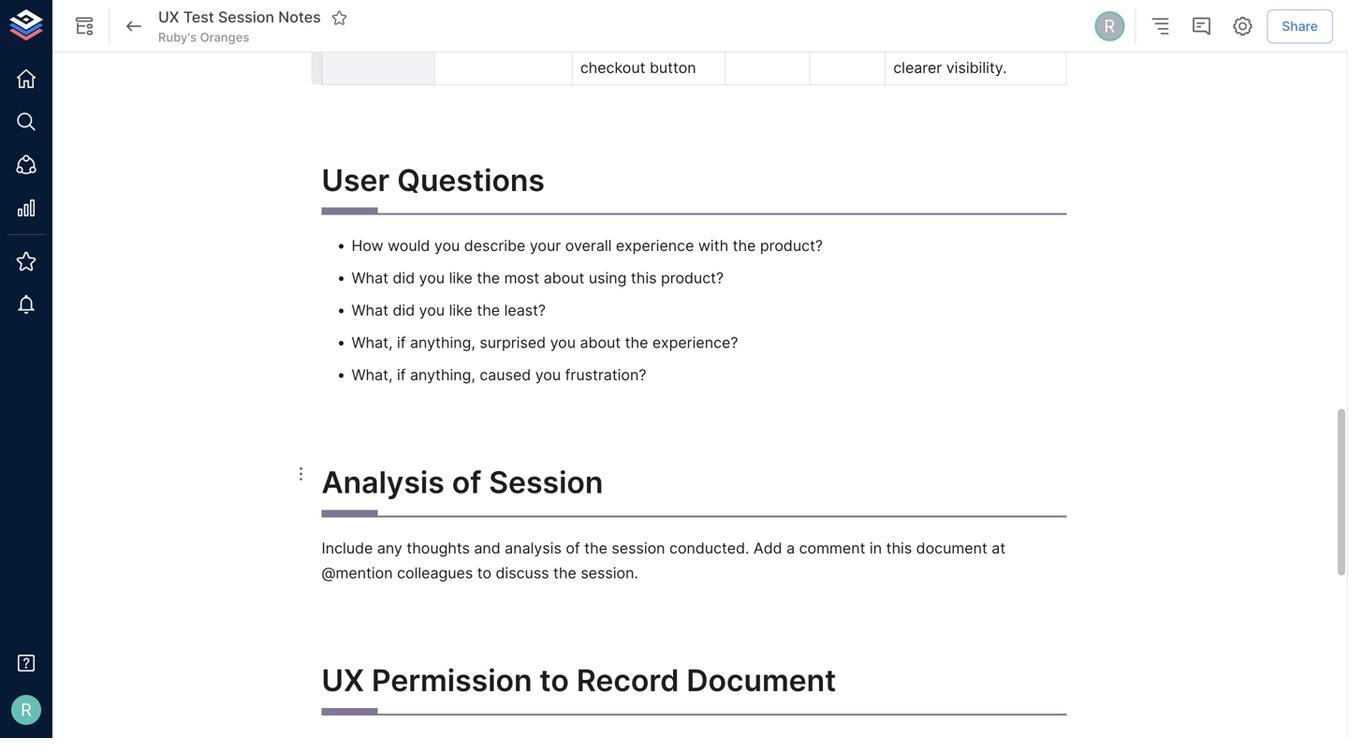 Task type: vqa. For each thing, say whether or not it's contained in the screenshot.
Of
yes



Task type: describe. For each thing, give the bounding box(es) containing it.
like for least?
[[449, 301, 473, 319]]

product? for what did you like the most about using this product?
[[661, 269, 724, 287]]

what did you like the most about using this product?
[[352, 269, 724, 287]]

you for how would you describe your overall experience with the product?
[[435, 237, 460, 255]]

a inside the place an order for a blue t-shirt
[[396, 9, 405, 27]]

comment
[[800, 539, 866, 557]]

to inside include any thoughts and analysis of the session conducted. add a comment in this document at @mention colleagues to discuss the session.
[[477, 564, 492, 582]]

describe
[[464, 237, 526, 255]]

test
[[183, 8, 214, 26]]

placement
[[894, 9, 968, 27]]

comments image
[[1191, 15, 1213, 37]]

document
[[687, 662, 837, 699]]

t-
[[365, 34, 377, 52]]

anything, for surprised
[[410, 333, 476, 352]]

user added item to cart but couldn't find checkout button
[[581, 0, 702, 77]]

checkout
[[894, 0, 962, 3]]

improvement
[[894, 34, 986, 52]]

what, if anything, caused you frustration?
[[352, 366, 647, 384]]

surprised
[[480, 333, 546, 352]]

how would you describe your overall experience with the product?
[[352, 237, 823, 255]]

cart
[[599, 9, 627, 27]]

an
[[373, 0, 390, 3]]

table of contents image
[[1150, 15, 1172, 37]]

ux test session notes
[[158, 8, 321, 26]]

button inside 'checkout button placement needs improvement for clearer visibility.'
[[966, 0, 1012, 3]]

experience
[[616, 237, 695, 255]]

to inside user added item to cart but couldn't find checkout button
[[581, 9, 595, 27]]

1 horizontal spatial to
[[540, 662, 569, 699]]

user for user questions
[[322, 162, 390, 198]]

include any thoughts and analysis of the session conducted. add a comment in this document at @mention colleagues to discuss the session.
[[322, 539, 1010, 582]]

analysis of session
[[322, 464, 604, 500]]

analysis
[[322, 464, 445, 500]]

experience?
[[653, 333, 739, 352]]

the down analysis
[[554, 564, 577, 582]]

the up session.
[[585, 539, 608, 557]]

if for what, if anything, surprised you about the experience?
[[397, 333, 406, 352]]

checkout button placement needs improvement for clearer visibility.
[[894, 0, 1020, 77]]

a inside include any thoughts and analysis of the session conducted. add a comment in this document at @mention colleagues to discuss the session.
[[787, 539, 795, 557]]

for inside the place an order for a blue t-shirt
[[372, 9, 392, 27]]

for inside 'checkout button placement needs improvement for clearer visibility.'
[[991, 34, 1010, 52]]

permission
[[372, 662, 533, 699]]

your
[[530, 237, 561, 255]]

frustration?
[[565, 366, 647, 384]]

the up the "frustration?"
[[625, 333, 649, 352]]

find
[[641, 34, 668, 52]]

caused
[[480, 366, 531, 384]]

thoughts
[[407, 539, 470, 557]]

did for what did you like the least?
[[393, 301, 415, 319]]

colleagues
[[397, 564, 473, 582]]

show wiki image
[[73, 15, 96, 37]]

if for what, if anything, caused you frustration?
[[397, 366, 406, 384]]

place an order for a blue t-shirt
[[330, 0, 409, 52]]

checkout
[[581, 59, 646, 77]]

product? for how would you describe your overall experience with the product?
[[761, 237, 823, 255]]

record
[[577, 662, 680, 699]]

session
[[612, 539, 666, 557]]

using
[[589, 269, 627, 287]]

but
[[632, 9, 655, 27]]

what for what did you like the least?
[[352, 301, 389, 319]]

couldn't
[[581, 34, 637, 52]]

1 horizontal spatial r button
[[1092, 8, 1128, 44]]

session for test
[[218, 8, 274, 26]]

most
[[505, 269, 540, 287]]

the left the least?
[[477, 301, 500, 319]]



Task type: locate. For each thing, give the bounding box(es) containing it.
button down 'find'
[[650, 59, 697, 77]]

this down experience
[[631, 269, 657, 287]]

place
[[330, 0, 369, 3]]

of
[[452, 464, 482, 500], [566, 539, 580, 557]]

1 vertical spatial what,
[[352, 366, 393, 384]]

you for what did you like the least?
[[419, 301, 445, 319]]

1 horizontal spatial this
[[887, 539, 913, 557]]

ruby's oranges link
[[158, 29, 249, 46]]

oranges
[[200, 30, 249, 44]]

user questions
[[322, 162, 545, 198]]

order
[[330, 9, 368, 27]]

how
[[352, 237, 384, 255]]

user for user added item to cart but couldn't find checkout button
[[581, 0, 614, 3]]

anything, left caused at the left of page
[[410, 366, 476, 384]]

1 anything, from the top
[[410, 333, 476, 352]]

0 horizontal spatial ux
[[158, 8, 179, 26]]

1 horizontal spatial session
[[489, 464, 604, 500]]

for down an
[[372, 9, 392, 27]]

of up and at the bottom
[[452, 464, 482, 500]]

product?
[[761, 237, 823, 255], [661, 269, 724, 287]]

0 vertical spatial session
[[218, 8, 274, 26]]

the right with
[[733, 237, 756, 255]]

session
[[218, 8, 274, 26], [489, 464, 604, 500]]

user up cart
[[581, 0, 614, 3]]

about
[[544, 269, 585, 287], [580, 333, 621, 352]]

1 what, from the top
[[352, 333, 393, 352]]

0 vertical spatial r button
[[1092, 8, 1128, 44]]

like left the least?
[[449, 301, 473, 319]]

of right analysis
[[566, 539, 580, 557]]

0 vertical spatial anything,
[[410, 333, 476, 352]]

1 vertical spatial anything,
[[410, 366, 476, 384]]

notes
[[278, 8, 321, 26]]

1 vertical spatial product?
[[661, 269, 724, 287]]

1 horizontal spatial of
[[566, 539, 580, 557]]

anything, for caused
[[410, 366, 476, 384]]

r for bottommost r button
[[21, 700, 32, 720]]

2 anything, from the top
[[410, 366, 476, 384]]

0 vertical spatial r
[[1105, 16, 1116, 36]]

product? down with
[[661, 269, 724, 287]]

would
[[388, 237, 430, 255]]

1 vertical spatial for
[[991, 34, 1010, 52]]

2 like from the top
[[449, 301, 473, 319]]

0 vertical spatial a
[[396, 9, 405, 27]]

like
[[449, 269, 473, 287], [449, 301, 473, 319]]

0 vertical spatial if
[[397, 333, 406, 352]]

go back image
[[123, 15, 145, 37]]

1 horizontal spatial for
[[991, 34, 1010, 52]]

to left cart
[[581, 9, 595, 27]]

you for what did you like the most about using this product?
[[419, 269, 445, 287]]

0 horizontal spatial r button
[[6, 689, 47, 731]]

anything,
[[410, 333, 476, 352], [410, 366, 476, 384]]

user up "how"
[[322, 162, 390, 198]]

a
[[396, 9, 405, 27], [787, 539, 795, 557]]

1 vertical spatial what
[[352, 301, 389, 319]]

share
[[1283, 18, 1319, 34]]

ux for ux test session notes
[[158, 8, 179, 26]]

session up analysis
[[489, 464, 604, 500]]

ux for ux permission to record document
[[322, 662, 364, 699]]

include
[[322, 539, 373, 557]]

to
[[581, 9, 595, 27], [477, 564, 492, 582], [540, 662, 569, 699]]

analysis
[[505, 539, 562, 557]]

overall
[[566, 237, 612, 255]]

for down needs
[[991, 34, 1010, 52]]

2 did from the top
[[393, 301, 415, 319]]

clearer
[[894, 59, 943, 77]]

1 vertical spatial of
[[566, 539, 580, 557]]

for
[[372, 9, 392, 27], [991, 34, 1010, 52]]

0 horizontal spatial r
[[21, 700, 32, 720]]

did for what did you like the most about using this product?
[[393, 269, 415, 287]]

in
[[870, 539, 882, 557]]

0 vertical spatial user
[[581, 0, 614, 3]]

at
[[992, 539, 1006, 557]]

0 horizontal spatial of
[[452, 464, 482, 500]]

1 vertical spatial this
[[887, 539, 913, 557]]

0 horizontal spatial product?
[[661, 269, 724, 287]]

you right surprised
[[550, 333, 576, 352]]

ux permission to record document
[[322, 662, 837, 699]]

conducted.
[[670, 539, 750, 557]]

did
[[393, 269, 415, 287], [393, 301, 415, 319]]

to down and at the bottom
[[477, 564, 492, 582]]

of inside include any thoughts and analysis of the session conducted. add a comment in this document at @mention colleagues to discuss the session.
[[566, 539, 580, 557]]

and
[[474, 539, 501, 557]]

0 vertical spatial product?
[[761, 237, 823, 255]]

what, for what, if anything, caused you frustration?
[[352, 366, 393, 384]]

blue
[[330, 34, 361, 52]]

1 vertical spatial session
[[489, 464, 604, 500]]

about up the "frustration?"
[[580, 333, 621, 352]]

ux
[[158, 8, 179, 26], [322, 662, 364, 699]]

1 like from the top
[[449, 269, 473, 287]]

1 horizontal spatial r
[[1105, 16, 1116, 36]]

0 vertical spatial for
[[372, 9, 392, 27]]

what, for what, if anything, surprised you about the experience?
[[352, 333, 393, 352]]

@mention
[[322, 564, 393, 582]]

you down what, if anything, surprised you about the experience?
[[536, 366, 561, 384]]

0 vertical spatial what
[[352, 269, 389, 287]]

1 vertical spatial button
[[650, 59, 697, 77]]

0 vertical spatial button
[[966, 0, 1012, 3]]

like for most
[[449, 269, 473, 287]]

to left record
[[540, 662, 569, 699]]

visibility.
[[947, 59, 1008, 77]]

about down your
[[544, 269, 585, 287]]

1 horizontal spatial product?
[[761, 237, 823, 255]]

0 vertical spatial this
[[631, 269, 657, 287]]

like up 'what did you like the least?'
[[449, 269, 473, 287]]

2 what from the top
[[352, 301, 389, 319]]

1 vertical spatial about
[[580, 333, 621, 352]]

product? right with
[[761, 237, 823, 255]]

you
[[435, 237, 460, 255], [419, 269, 445, 287], [419, 301, 445, 319], [550, 333, 576, 352], [536, 366, 561, 384]]

0 vertical spatial did
[[393, 269, 415, 287]]

item
[[667, 0, 698, 3]]

1 vertical spatial a
[[787, 539, 795, 557]]

r button
[[1092, 8, 1128, 44], [6, 689, 47, 731]]

1 horizontal spatial user
[[581, 0, 614, 3]]

r for r button to the right
[[1105, 16, 1116, 36]]

0 vertical spatial ux
[[158, 8, 179, 26]]

any
[[377, 539, 403, 557]]

share button
[[1268, 9, 1334, 43]]

what,
[[352, 333, 393, 352], [352, 366, 393, 384]]

1 vertical spatial if
[[397, 366, 406, 384]]

0 horizontal spatial session
[[218, 8, 274, 26]]

if
[[397, 333, 406, 352], [397, 366, 406, 384]]

button inside user added item to cart but couldn't find checkout button
[[650, 59, 697, 77]]

questions
[[397, 162, 545, 198]]

session up oranges
[[218, 8, 274, 26]]

0 vertical spatial of
[[452, 464, 482, 500]]

settings image
[[1232, 15, 1255, 37]]

1 vertical spatial user
[[322, 162, 390, 198]]

0 vertical spatial what,
[[352, 333, 393, 352]]

1 did from the top
[[393, 269, 415, 287]]

0 horizontal spatial button
[[650, 59, 697, 77]]

what did you like the least?
[[352, 301, 546, 319]]

what for what did you like the most about using this product?
[[352, 269, 389, 287]]

0 horizontal spatial to
[[477, 564, 492, 582]]

the
[[733, 237, 756, 255], [477, 269, 500, 287], [477, 301, 500, 319], [625, 333, 649, 352], [585, 539, 608, 557], [554, 564, 577, 582]]

2 if from the top
[[397, 366, 406, 384]]

this inside include any thoughts and analysis of the session conducted. add a comment in this document at @mention colleagues to discuss the session.
[[887, 539, 913, 557]]

what
[[352, 269, 389, 287], [352, 301, 389, 319]]

1 vertical spatial did
[[393, 301, 415, 319]]

r
[[1105, 16, 1116, 36], [21, 700, 32, 720]]

session for of
[[489, 464, 604, 500]]

added
[[618, 0, 663, 3]]

1 vertical spatial to
[[477, 564, 492, 582]]

1 vertical spatial r button
[[6, 689, 47, 731]]

0 horizontal spatial a
[[396, 9, 405, 27]]

this
[[631, 269, 657, 287], [887, 539, 913, 557]]

document
[[917, 539, 988, 557]]

session.
[[581, 564, 639, 582]]

0 vertical spatial to
[[581, 9, 595, 27]]

this right in
[[887, 539, 913, 557]]

user
[[581, 0, 614, 3], [322, 162, 390, 198]]

1 if from the top
[[397, 333, 406, 352]]

2 what, from the top
[[352, 366, 393, 384]]

0 horizontal spatial user
[[322, 162, 390, 198]]

2 vertical spatial to
[[540, 662, 569, 699]]

1 vertical spatial like
[[449, 301, 473, 319]]

least?
[[505, 301, 546, 319]]

with
[[699, 237, 729, 255]]

1 horizontal spatial a
[[787, 539, 795, 557]]

favorite image
[[331, 9, 348, 26]]

needs
[[972, 9, 1016, 27]]

1 vertical spatial r
[[21, 700, 32, 720]]

0 horizontal spatial this
[[631, 269, 657, 287]]

you right would
[[435, 237, 460, 255]]

shirt
[[377, 34, 409, 52]]

the down describe
[[477, 269, 500, 287]]

1 horizontal spatial ux
[[322, 662, 364, 699]]

ruby's
[[158, 30, 197, 44]]

1 horizontal spatial button
[[966, 0, 1012, 3]]

anything, down 'what did you like the least?'
[[410, 333, 476, 352]]

a right "add"
[[787, 539, 795, 557]]

what, if anything, surprised you about the experience?
[[352, 333, 739, 352]]

button
[[966, 0, 1012, 3], [650, 59, 697, 77]]

1 what from the top
[[352, 269, 389, 287]]

1 vertical spatial ux
[[322, 662, 364, 699]]

user inside user added item to cart but couldn't find checkout button
[[581, 0, 614, 3]]

0 vertical spatial about
[[544, 269, 585, 287]]

add
[[754, 539, 783, 557]]

you up 'what did you like the least?'
[[419, 269, 445, 287]]

discuss
[[496, 564, 549, 582]]

2 horizontal spatial to
[[581, 9, 595, 27]]

ruby's oranges
[[158, 30, 249, 44]]

a up "shirt"
[[396, 9, 405, 27]]

you down would
[[419, 301, 445, 319]]

button up needs
[[966, 0, 1012, 3]]

0 vertical spatial like
[[449, 269, 473, 287]]

0 horizontal spatial for
[[372, 9, 392, 27]]



